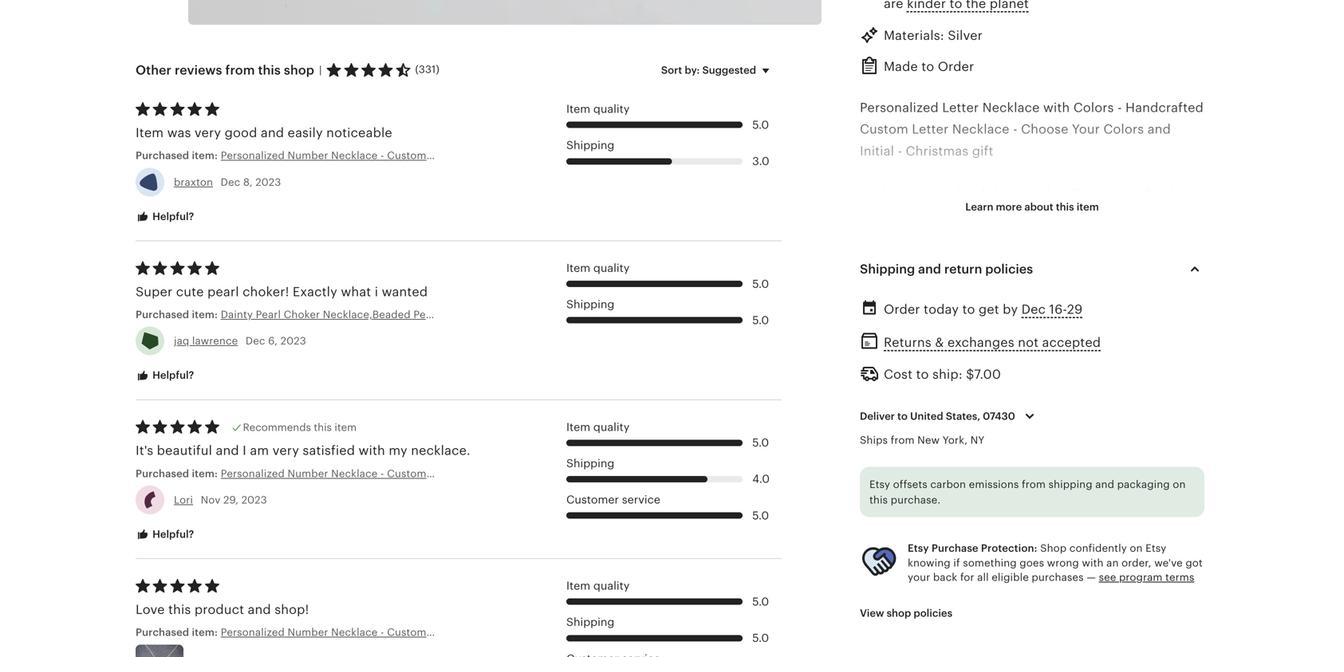 Task type: describe. For each thing, give the bounding box(es) containing it.
easily
[[288, 126, 323, 140]]

noticeable
[[326, 126, 392, 140]]

shipping inside i only use expedited shipping for christmas gifts due to the density of cargoes. thank you for visiting my store :)
[[989, 187, 1043, 202]]

3 5.0 from the top
[[752, 314, 769, 327]]

zirconium
[[1138, 556, 1199, 570]]

choose
[[1021, 122, 1068, 136]]

customer
[[566, 493, 619, 506]]

and inside the material: high quality stainless steel and zirconium stones
[[1093, 469, 1116, 484]]

helpful? button for super
[[124, 361, 206, 391]]

this inside dropdown button
[[1056, 201, 1074, 213]]

antiallergic.
[[1008, 556, 1081, 570]]

what
[[341, 285, 371, 299]]

stones
[[860, 491, 903, 505]]

something
[[963, 557, 1017, 569]]

1 vertical spatial i
[[243, 444, 246, 458]]

etsy for etsy purchase protection:
[[908, 542, 929, 554]]

item was very good and easily noticeable
[[136, 126, 392, 140]]

lori nov 29, 2023
[[174, 494, 267, 506]]

chain
[[1136, 621, 1170, 635]]

1 vertical spatial from
[[891, 434, 915, 446]]

recommends this item
[[243, 421, 357, 433]]

materials: silver
[[884, 28, 983, 43]]

daily
[[959, 534, 989, 549]]

purchased for love
[[136, 627, 189, 639]]

1 vertical spatial item
[[335, 421, 357, 433]]

jaq lawrence dec 6, 2023
[[174, 335, 306, 347]]

view shop policies button
[[848, 599, 964, 628]]

policies inside dropdown button
[[985, 262, 1033, 276]]

we've
[[1154, 557, 1183, 569]]

exchanges
[[948, 335, 1014, 350]]

0 horizontal spatial high
[[860, 382, 889, 397]]

it's dainty and can be worn every day.
[[860, 339, 1093, 353]]

quality for super cute pearl choker! exactly what i wanted
[[593, 262, 630, 274]]

0 horizontal spatial shop
[[284, 63, 314, 77]]

$
[[966, 367, 974, 382]]

shipping for satisfied
[[566, 457, 614, 470]]

&
[[935, 335, 944, 350]]

1 5.0 from the top
[[752, 118, 769, 131]]

nails
[[1166, 578, 1194, 592]]

dec 16-29 button
[[1021, 298, 1083, 321]]

see program terms
[[1099, 571, 1194, 583]]

thank
[[1022, 209, 1060, 223]]

helpful? button for it's
[[124, 520, 206, 550]]

impact.
[[1050, 621, 1097, 635]]

with inside it is suitable for daily use. it is resistant to water, shower, sea, etc. and is antiallergic. colored zirconium stones were used on it. the stones are fixed with nails using the mounted nailing technique. it will not fall or spill unless it receives a heavy impact. steel chain length is 18 inches.
[[1135, 578, 1162, 592]]

suitable
[[885, 534, 935, 549]]

made to order
[[884, 60, 974, 74]]

for inside it is suitable for daily use. it is resistant to water, shower, sea, etc. and is antiallergic. colored zirconium stones were used on it. the stones are fixed with nails using the mounted nailing technique. it will not fall or spill unless it receives a heavy impact. steel chain length is 18 inches.
[[938, 534, 956, 549]]

etsy for etsy offsets carbon emissions from shipping and packaging on this purchase.
[[869, 478, 890, 490]]

for inside shop confidently on etsy knowing if something goes wrong with an order, we've got your back for all eligible purchases —
[[960, 571, 974, 583]]

goes
[[1020, 557, 1044, 569]]

purchased for super
[[136, 309, 189, 321]]

returns & exchanges not accepted button
[[884, 331, 1101, 354]]

to right made
[[921, 60, 934, 74]]

item: for product
[[192, 627, 218, 639]]

initial
[[860, 144, 894, 158]]

be
[[976, 339, 992, 353]]

purchased item: for cute
[[136, 309, 221, 321]]

item quality for noticeable
[[566, 103, 630, 115]]

back
[[933, 571, 957, 583]]

super cute pearl choker! exactly what i wanted
[[136, 285, 428, 299]]

materials
[[938, 382, 996, 397]]

purchased for it's
[[136, 468, 189, 480]]

see program terms link
[[1099, 571, 1194, 583]]

sort
[[661, 64, 682, 76]]

nailing
[[981, 599, 1023, 614]]

the inside it is suitable for daily use. it is resistant to water, shower, sea, etc. and is antiallergic. colored zirconium stones were used on it. the stones are fixed with nails using the mounted nailing technique. it will not fall or spill unless it receives a heavy impact. steel chain length is 18 inches.
[[897, 599, 918, 614]]

on inside shop confidently on etsy knowing if something goes wrong with an order, we've got your back for all eligible purchases —
[[1130, 542, 1143, 554]]

0 vertical spatial very
[[195, 126, 221, 140]]

it's for it's beautiful and i am very satisfied with my necklace.
[[136, 444, 153, 458]]

other
[[136, 63, 172, 77]]

the inside i only use expedited shipping for christmas gifts due to the density of cargoes. thank you for visiting my store :)
[[876, 209, 896, 223]]

by:
[[685, 64, 700, 76]]

custom
[[860, 122, 908, 136]]

purchased item: for was
[[136, 150, 221, 162]]

on inside etsy offsets carbon emissions from shipping and packaging on this purchase.
[[1173, 478, 1186, 490]]

order today to get by dec 16-29
[[884, 302, 1083, 317]]

i
[[375, 285, 378, 299]]

sort by: suggested button
[[649, 54, 787, 87]]

item: for pearl
[[192, 309, 218, 321]]

helpful? button for item
[[124, 202, 206, 232]]

1 vertical spatial colors
[[1103, 122, 1144, 136]]

shipping inside dropdown button
[[860, 262, 915, 276]]

to left get
[[962, 302, 975, 317]]

it's beautiful and i am very satisfied with my necklace.
[[136, 444, 470, 458]]

this inside etsy offsets carbon emissions from shipping and packaging on this purchase.
[[869, 494, 888, 506]]

quality for love this product and shop!
[[593, 580, 630, 592]]

receives
[[944, 621, 996, 635]]

high quality materials and attention to details.
[[860, 382, 1148, 397]]

returns & exchanges not accepted
[[884, 335, 1101, 350]]

learn more about this item button
[[953, 193, 1111, 221]]

jaq
[[174, 335, 189, 347]]

lawrence
[[192, 335, 238, 347]]

deliver to united states, 07430
[[860, 410, 1015, 422]]

is down protection:
[[994, 556, 1004, 570]]

ships
[[860, 434, 888, 446]]

will
[[1109, 599, 1130, 614]]

lori
[[174, 494, 193, 506]]

nov
[[201, 494, 220, 506]]

christmas inside i only use expedited shipping for christmas gifts due to the density of cargoes. thank you for visiting my store :)
[[1067, 187, 1130, 202]]

offsets
[[893, 478, 927, 490]]

only
[[867, 187, 894, 202]]

water,
[[1120, 534, 1158, 549]]

got
[[1186, 557, 1203, 569]]

1 stones from the left
[[860, 578, 901, 592]]

terms
[[1165, 571, 1194, 583]]

high inside the material: high quality stainless steel and zirconium stones
[[917, 469, 947, 484]]

item for satisfied
[[566, 421, 590, 433]]

purchase
[[932, 542, 978, 554]]

a
[[999, 621, 1006, 635]]

item for i
[[566, 262, 590, 274]]

and inside etsy offsets carbon emissions from shipping and packaging on this purchase.
[[1095, 478, 1114, 490]]

item for noticeable
[[566, 103, 590, 115]]

7 5.0 from the top
[[752, 632, 769, 644]]

purchases
[[1032, 571, 1084, 583]]

cargoes.
[[965, 209, 1019, 223]]

used
[[938, 578, 968, 592]]

purchase.
[[891, 494, 941, 506]]

2023 for easily
[[255, 176, 281, 188]]

it.
[[991, 578, 1003, 592]]

2023 for very
[[241, 494, 267, 506]]

the
[[1007, 578, 1030, 592]]

shop inside button
[[887, 608, 911, 619]]

etsy purchase protection:
[[908, 542, 1037, 554]]

purchased for item
[[136, 150, 189, 162]]

2 horizontal spatial it
[[1097, 599, 1105, 614]]

choker!
[[243, 285, 289, 299]]

emissions
[[969, 478, 1019, 490]]

deliver to united states, 07430 button
[[848, 400, 1051, 433]]

wrong
[[1047, 557, 1079, 569]]

colored
[[1084, 556, 1134, 570]]

0 horizontal spatial dec
[[221, 176, 240, 188]]

18
[[917, 643, 930, 657]]

and inside shipping and return policies dropdown button
[[918, 262, 941, 276]]

for right "you"
[[1089, 209, 1107, 223]]

1 horizontal spatial very
[[273, 444, 299, 458]]

is up goes
[[1033, 534, 1043, 549]]

steel inside the material: high quality stainless steel and zirconium stones
[[1058, 469, 1089, 484]]

personalized letter necklace with colors - handcrafted custom letter necklace - choose your colors and initial - christmas gift
[[860, 100, 1204, 158]]

order,
[[1122, 557, 1151, 569]]

other reviews from this shop
[[136, 63, 314, 77]]



Task type: locate. For each thing, give the bounding box(es) containing it.
it's left dainty
[[860, 339, 878, 353]]

necklace up choose
[[982, 100, 1040, 115]]

steel right stainless at the bottom right
[[1058, 469, 1089, 484]]

1 horizontal spatial i
[[860, 187, 864, 202]]

0 vertical spatial letter
[[942, 100, 979, 115]]

item: for and
[[192, 468, 218, 480]]

steel inside it is suitable for daily use. it is resistant to water, shower, sea, etc. and is antiallergic. colored zirconium stones were used on it. the stones are fixed with nails using the mounted nailing technique. it will not fall or spill unless it receives a heavy impact. steel chain length is 18 inches.
[[1101, 621, 1132, 635]]

purchased up view details of this review photo by nicole
[[136, 627, 189, 639]]

to right cost
[[916, 367, 929, 382]]

visiting
[[1110, 209, 1156, 223]]

with inside shop confidently on etsy knowing if something goes wrong with an order, we've got your back for all eligible purchases —
[[1082, 557, 1104, 569]]

dec right by
[[1021, 302, 1046, 317]]

1 purchased from the top
[[136, 150, 189, 162]]

2 vertical spatial dec
[[246, 335, 265, 347]]

4 purchased from the top
[[136, 627, 189, 639]]

2 item: from the top
[[192, 309, 218, 321]]

deliver
[[860, 410, 895, 422]]

confidently
[[1069, 542, 1127, 554]]

day.
[[1068, 339, 1093, 353]]

spill
[[860, 621, 885, 635]]

0 vertical spatial shop
[[284, 63, 314, 77]]

helpful? down the lori
[[150, 528, 194, 540]]

2 vertical spatial helpful? button
[[124, 520, 206, 550]]

policies up it
[[985, 262, 1033, 276]]

stones down shower,
[[860, 578, 901, 592]]

0 horizontal spatial policies
[[914, 608, 952, 619]]

0 horizontal spatial very
[[195, 126, 221, 140]]

-
[[1117, 100, 1122, 115], [1013, 122, 1018, 136], [898, 144, 902, 158]]

purchased down the super
[[136, 309, 189, 321]]

item: up nov
[[192, 468, 218, 480]]

high up purchase.
[[917, 469, 947, 484]]

item left visiting
[[1077, 201, 1099, 213]]

2 horizontal spatial -
[[1117, 100, 1122, 115]]

helpful? button down the lori
[[124, 520, 206, 550]]

this up satisfied on the bottom of page
[[314, 421, 332, 433]]

not inside button
[[1018, 335, 1039, 350]]

0 horizontal spatial i
[[243, 444, 246, 458]]

1 vertical spatial high
[[917, 469, 947, 484]]

the
[[876, 209, 896, 223], [897, 599, 918, 614]]

purchased item: down was
[[136, 150, 221, 162]]

lori link
[[174, 494, 193, 506]]

christmas left gift
[[906, 144, 969, 158]]

1 horizontal spatial shipping
[[1049, 478, 1092, 490]]

cost to ship: $ 7.00
[[884, 367, 1001, 382]]

etsy inside shop confidently on etsy knowing if something goes wrong with an order, we've got your back for all eligible purchases —
[[1146, 542, 1166, 554]]

all
[[977, 571, 989, 583]]

to left details.
[[1086, 382, 1099, 397]]

it right the use.
[[1021, 534, 1030, 549]]

2 vertical spatial helpful?
[[150, 528, 194, 540]]

shower,
[[860, 556, 908, 570]]

return
[[944, 262, 982, 276]]

1 helpful? button from the top
[[124, 202, 206, 232]]

necklace up gift
[[952, 122, 1009, 136]]

shipping for noticeable
[[566, 139, 614, 152]]

love
[[136, 603, 165, 617]]

1 vertical spatial on
[[1130, 542, 1143, 554]]

:)
[[895, 231, 903, 245]]

0 vertical spatial helpful? button
[[124, 202, 206, 232]]

1 vertical spatial policies
[[914, 608, 952, 619]]

6,
[[268, 335, 278, 347]]

steel down will
[[1101, 621, 1132, 635]]

0 horizontal spatial christmas
[[906, 144, 969, 158]]

helpful? button down jaq
[[124, 361, 206, 391]]

christmas inside personalized letter necklace with colors - handcrafted custom letter necklace - choose your colors and initial - christmas gift
[[906, 144, 969, 158]]

for left all
[[960, 571, 974, 583]]

shipping inside etsy offsets carbon emissions from shipping and packaging on this purchase.
[[1049, 478, 1092, 490]]

0 vertical spatial my
[[1159, 209, 1178, 223]]

and inside personalized letter necklace with colors - handcrafted custom letter necklace - choose your colors and initial - christmas gift
[[1147, 122, 1171, 136]]

8,
[[243, 176, 253, 188]]

shop up unless
[[887, 608, 911, 619]]

from left new
[[891, 434, 915, 446]]

0 vertical spatial shipping
[[989, 187, 1043, 202]]

etsy up stones
[[869, 478, 890, 490]]

0 horizontal spatial item
[[335, 421, 357, 433]]

1 horizontal spatial -
[[1013, 122, 1018, 136]]

1 horizontal spatial item
[[1077, 201, 1099, 213]]

it's left beautiful
[[136, 444, 153, 458]]

4.0
[[752, 473, 770, 486]]

i left the am
[[243, 444, 246, 458]]

0 horizontal spatial the
[[876, 209, 896, 223]]

if
[[953, 557, 960, 569]]

it
[[932, 621, 940, 635]]

from right reviews
[[225, 63, 255, 77]]

2 stones from the left
[[1033, 578, 1074, 592]]

letter up gift
[[942, 100, 979, 115]]

satisfied
[[303, 444, 355, 458]]

is left 18
[[903, 643, 913, 657]]

policies up it in the right bottom of the page
[[914, 608, 952, 619]]

colors up your
[[1073, 100, 1114, 115]]

is up shower,
[[872, 534, 882, 549]]

very down recommends
[[273, 444, 299, 458]]

1 horizontal spatial not
[[1133, 599, 1154, 614]]

on right the packaging
[[1173, 478, 1186, 490]]

0 horizontal spatial it
[[860, 534, 868, 549]]

on up order,
[[1130, 542, 1143, 554]]

it left will
[[1097, 599, 1105, 614]]

personalized
[[860, 426, 956, 440]]

to up store
[[860, 209, 873, 223]]

it
[[987, 296, 999, 310]]

0 vertical spatial 2023
[[255, 176, 281, 188]]

1 vertical spatial -
[[1013, 122, 1018, 136]]

0 vertical spatial from
[[225, 63, 255, 77]]

purchased item: down beautiful
[[136, 468, 221, 480]]

shipping for i
[[566, 298, 614, 311]]

- left choose
[[1013, 122, 1018, 136]]

shop!
[[275, 603, 309, 617]]

2 item quality from the top
[[566, 262, 630, 274]]

this down material:
[[869, 494, 888, 506]]

4 5.0 from the top
[[752, 436, 769, 449]]

of
[[949, 209, 962, 223]]

suggested
[[702, 64, 756, 76]]

1 horizontal spatial shop
[[887, 608, 911, 619]]

helpful? down jaq
[[150, 369, 194, 381]]

2 horizontal spatial on
[[1173, 478, 1186, 490]]

is
[[872, 534, 882, 549], [1033, 534, 1043, 549], [994, 556, 1004, 570], [903, 643, 913, 657]]

love this product and shop!
[[136, 603, 309, 617]]

0 vertical spatial on
[[1173, 478, 1186, 490]]

1 horizontal spatial it
[[1021, 534, 1030, 549]]

for up etc.
[[938, 534, 956, 549]]

gifts
[[1134, 187, 1161, 202]]

purchased item: for this
[[136, 627, 221, 639]]

not left fall
[[1133, 599, 1154, 614]]

1 vertical spatial letter
[[912, 122, 949, 136]]

2 horizontal spatial etsy
[[1146, 542, 1166, 554]]

high up deliver
[[860, 382, 889, 397]]

christmas
[[906, 144, 969, 158], [1067, 187, 1130, 202]]

item quality for i
[[566, 262, 630, 274]]

service
[[622, 493, 660, 506]]

etsy up we've
[[1146, 542, 1166, 554]]

0 vertical spatial not
[[1018, 335, 1039, 350]]

0 vertical spatial the
[[876, 209, 896, 223]]

packaging
[[1117, 478, 1170, 490]]

very right was
[[195, 126, 221, 140]]

helpful? for was
[[150, 210, 194, 222]]

2 purchased from the top
[[136, 309, 189, 321]]

from
[[225, 63, 255, 77], [891, 434, 915, 446], [1022, 478, 1046, 490]]

due
[[1165, 187, 1189, 202]]

stones
[[860, 578, 901, 592], [1033, 578, 1074, 592]]

this right about
[[1056, 201, 1074, 213]]

heavy
[[1010, 621, 1047, 635]]

purchased down beautiful
[[136, 468, 189, 480]]

(331)
[[415, 64, 439, 76]]

1 vertical spatial necklace
[[952, 122, 1009, 136]]

ships from new york, ny
[[860, 434, 985, 446]]

1 vertical spatial order
[[884, 302, 920, 317]]

from right emissions
[[1022, 478, 1046, 490]]

i inside i only use expedited shipping for christmas gifts due to the density of cargoes. thank you for visiting my store :)
[[860, 187, 864, 202]]

with right satisfied on the bottom of page
[[359, 444, 385, 458]]

3 helpful? button from the top
[[124, 520, 206, 550]]

1 horizontal spatial etsy
[[908, 542, 929, 554]]

to inside i only use expedited shipping for christmas gifts due to the density of cargoes. thank you for visiting my store :)
[[860, 209, 873, 223]]

3 item quality from the top
[[566, 421, 630, 433]]

1 vertical spatial the
[[897, 599, 918, 614]]

4 purchased item: from the top
[[136, 627, 221, 639]]

united
[[910, 410, 943, 422]]

1 horizontal spatial christmas
[[1067, 187, 1130, 202]]

view details of this review photo by nicole image
[[136, 645, 183, 657]]

shipping
[[566, 139, 614, 152], [860, 262, 915, 276], [566, 298, 614, 311], [566, 457, 614, 470], [566, 616, 614, 629]]

0 horizontal spatial etsy
[[869, 478, 890, 490]]

3 purchased from the top
[[136, 468, 189, 480]]

resistant
[[1047, 534, 1101, 549]]

0 horizontal spatial not
[[1018, 335, 1039, 350]]

from inside etsy offsets carbon emissions from shipping and packaging on this purchase.
[[1022, 478, 1046, 490]]

why
[[860, 296, 889, 310]]

1 vertical spatial shop
[[887, 608, 911, 619]]

i left only on the top right of page
[[860, 187, 864, 202]]

item
[[566, 103, 590, 115], [136, 126, 164, 140], [566, 262, 590, 274], [566, 421, 590, 433], [566, 580, 590, 592]]

my down the due
[[1159, 209, 1178, 223]]

2023 right 6,
[[281, 335, 306, 347]]

ship:
[[932, 367, 963, 382]]

1 purchased item: from the top
[[136, 150, 221, 162]]

letter down personalized at the top of page
[[912, 122, 949, 136]]

0 horizontal spatial steel
[[1058, 469, 1089, 484]]

2 5.0 from the top
[[752, 277, 769, 290]]

3 helpful? from the top
[[150, 528, 194, 540]]

good
[[225, 126, 257, 140]]

beautiful
[[157, 444, 212, 458]]

0 horizontal spatial order
[[884, 302, 920, 317]]

braxton
[[174, 176, 213, 188]]

dec left 6,
[[246, 335, 265, 347]]

0 vertical spatial christmas
[[906, 144, 969, 158]]

3.0
[[752, 155, 769, 168]]

2 vertical spatial from
[[1022, 478, 1046, 490]]

- right initial
[[898, 144, 902, 158]]

2023 right 8,
[[255, 176, 281, 188]]

christmas up "you"
[[1067, 187, 1130, 202]]

0 vertical spatial i
[[860, 187, 864, 202]]

to
[[921, 60, 934, 74], [860, 209, 873, 223], [962, 302, 975, 317], [916, 367, 929, 382], [1086, 382, 1099, 397], [897, 410, 908, 422], [1104, 534, 1117, 549]]

0 horizontal spatial it's
[[136, 444, 153, 458]]

6 5.0 from the top
[[752, 595, 769, 608]]

and inside it is suitable for daily use. it is resistant to water, shower, sea, etc. and is antiallergic. colored zirconium stones were used on it. the stones are fixed with nails using the mounted nailing technique. it will not fall or spill unless it receives a heavy impact. steel chain length is 18 inches.
[[967, 556, 991, 570]]

order down silver
[[938, 60, 974, 74]]

3 purchased item: from the top
[[136, 468, 221, 480]]

1 helpful? from the top
[[150, 210, 194, 222]]

order up returns
[[884, 302, 920, 317]]

1 horizontal spatial dec
[[246, 335, 265, 347]]

quality
[[950, 469, 995, 484]]

item: for very
[[192, 150, 218, 162]]

7.00
[[974, 367, 1001, 382]]

dec
[[221, 176, 240, 188], [1021, 302, 1046, 317], [246, 335, 265, 347]]

the up unless
[[897, 599, 918, 614]]

purchased item: down cute
[[136, 309, 221, 321]]

to inside deliver to united states, 07430 dropdown button
[[897, 410, 908, 422]]

0 vertical spatial order
[[938, 60, 974, 74]]

helpful? for beautiful
[[150, 528, 194, 540]]

stones up the 'technique.'
[[1033, 578, 1074, 592]]

jaq lawrence link
[[174, 335, 238, 347]]

1 vertical spatial dec
[[1021, 302, 1046, 317]]

2 horizontal spatial from
[[1022, 478, 1046, 490]]

am
[[250, 444, 269, 458]]

2 vertical spatial 2023
[[241, 494, 267, 506]]

1 item: from the top
[[192, 150, 218, 162]]

dec left 8,
[[221, 176, 240, 188]]

1 vertical spatial 2023
[[281, 335, 306, 347]]

were
[[904, 578, 935, 592]]

zirconium
[[1120, 469, 1183, 484]]

1 vertical spatial it's
[[136, 444, 153, 458]]

2 horizontal spatial dec
[[1021, 302, 1046, 317]]

- left handcrafted
[[1117, 100, 1122, 115]]

purchased item: for beautiful
[[136, 468, 221, 480]]

helpful? for cute
[[150, 369, 194, 381]]

2 vertical spatial on
[[972, 578, 988, 592]]

0 horizontal spatial my
[[389, 444, 407, 458]]

1 horizontal spatial policies
[[985, 262, 1033, 276]]

1 horizontal spatial steel
[[1101, 621, 1132, 635]]

shop confidently on etsy knowing if something goes wrong with an order, we've got your back for all eligible purchases —
[[908, 542, 1203, 583]]

not inside it is suitable for daily use. it is resistant to water, shower, sea, etc. and is antiallergic. colored zirconium stones were used on it. the stones are fixed with nails using the mounted nailing technique. it will not fall or spill unless it receives a heavy impact. steel chain length is 18 inches.
[[1133, 599, 1154, 614]]

0 vertical spatial it's
[[860, 339, 878, 353]]

it's for it's dainty and can be worn every day.
[[860, 339, 878, 353]]

policies
[[985, 262, 1033, 276], [914, 608, 952, 619]]

this right love
[[168, 603, 191, 617]]

material:
[[860, 469, 914, 484]]

quality for it's beautiful and i am very satisfied with my necklace.
[[593, 421, 630, 433]]

with down order,
[[1135, 578, 1162, 592]]

0 horizontal spatial stones
[[860, 578, 901, 592]]

etsy up sea,
[[908, 542, 929, 554]]

3 item: from the top
[[192, 468, 218, 480]]

it is suitable for daily use. it is resistant to water, shower, sea, etc. and is antiallergic. colored zirconium stones were used on it. the stones are fixed with nails using the mounted nailing technique. it will not fall or spill unless it receives a heavy impact. steel chain length is 18 inches.
[[860, 534, 1199, 657]]

item inside dropdown button
[[1077, 201, 1099, 213]]

protection:
[[981, 542, 1037, 554]]

on left it.
[[972, 578, 988, 592]]

exactly
[[293, 285, 337, 299]]

1 vertical spatial shipping
[[1049, 478, 1092, 490]]

purchased item: up view details of this review photo by nicole
[[136, 627, 221, 639]]

purchased
[[136, 150, 189, 162], [136, 309, 189, 321], [136, 468, 189, 480], [136, 627, 189, 639]]

2023 right 29,
[[241, 494, 267, 506]]

29
[[1067, 302, 1083, 317]]

item: up jaq lawrence link
[[192, 309, 218, 321]]

new
[[917, 434, 940, 446]]

not down by
[[1018, 335, 1039, 350]]

0 vertical spatial dec
[[221, 176, 240, 188]]

this left |
[[258, 63, 281, 77]]

1 vertical spatial helpful? button
[[124, 361, 206, 391]]

for up thank
[[1046, 187, 1064, 202]]

it up shower,
[[860, 534, 868, 549]]

helpful? down braxton link
[[150, 210, 194, 222]]

1 horizontal spatial my
[[1159, 209, 1178, 223]]

necklace.
[[411, 444, 470, 458]]

0 vertical spatial necklace
[[982, 100, 1040, 115]]

1 horizontal spatial it's
[[860, 339, 878, 353]]

2 helpful? button from the top
[[124, 361, 206, 391]]

to up an on the right
[[1104, 534, 1117, 549]]

my inside i only use expedited shipping for christmas gifts due to the density of cargoes. thank you for visiting my store :)
[[1159, 209, 1178, 223]]

my
[[1159, 209, 1178, 223], [389, 444, 407, 458]]

with inside personalized letter necklace with colors - handcrafted custom letter necklace - choose your colors and initial - christmas gift
[[1043, 100, 1070, 115]]

1 horizontal spatial order
[[938, 60, 974, 74]]

29,
[[223, 494, 239, 506]]

1 vertical spatial helpful?
[[150, 369, 194, 381]]

with up choose
[[1043, 100, 1070, 115]]

2 helpful? from the top
[[150, 369, 194, 381]]

0 vertical spatial item
[[1077, 201, 1099, 213]]

0 vertical spatial policies
[[985, 262, 1033, 276]]

2 vertical spatial -
[[898, 144, 902, 158]]

etsy inside etsy offsets carbon emissions from shipping and packaging on this purchase.
[[869, 478, 890, 490]]

colors right your
[[1103, 122, 1144, 136]]

policies inside button
[[914, 608, 952, 619]]

1 vertical spatial christmas
[[1067, 187, 1130, 202]]

1 horizontal spatial the
[[897, 599, 918, 614]]

helpful? button down braxton link
[[124, 202, 206, 232]]

view
[[860, 608, 884, 619]]

0 vertical spatial steel
[[1058, 469, 1089, 484]]

to up personalized
[[897, 410, 908, 422]]

i only use expedited shipping for christmas gifts due to the density of cargoes. thank you for visiting my store :)
[[860, 187, 1189, 245]]

1 vertical spatial very
[[273, 444, 299, 458]]

4 item quality from the top
[[566, 580, 630, 592]]

to inside it is suitable for daily use. it is resistant to water, shower, sea, etc. and is antiallergic. colored zirconium stones were used on it. the stones are fixed with nails using the mounted nailing technique. it will not fall or spill unless it receives a heavy impact. steel chain length is 18 inches.
[[1104, 534, 1117, 549]]

0 vertical spatial helpful?
[[150, 210, 194, 222]]

0 horizontal spatial from
[[225, 63, 255, 77]]

item up satisfied on the bottom of page
[[335, 421, 357, 433]]

materials:
[[884, 28, 944, 43]]

0 horizontal spatial shipping
[[989, 187, 1043, 202]]

1 item quality from the top
[[566, 103, 630, 115]]

and
[[1147, 122, 1171, 136], [261, 126, 284, 140], [918, 262, 941, 276], [923, 339, 947, 353], [999, 382, 1022, 397], [216, 444, 239, 458], [1093, 469, 1116, 484], [1095, 478, 1114, 490], [967, 556, 991, 570], [248, 603, 271, 617]]

1 vertical spatial my
[[389, 444, 407, 458]]

with up —
[[1082, 557, 1104, 569]]

1 horizontal spatial high
[[917, 469, 947, 484]]

4 item: from the top
[[192, 627, 218, 639]]

fall
[[1157, 599, 1176, 614]]

0 vertical spatial high
[[860, 382, 889, 397]]

item: up braxton link
[[192, 150, 218, 162]]

york,
[[943, 434, 968, 446]]

the down only on the top right of page
[[876, 209, 896, 223]]

1 horizontal spatial from
[[891, 434, 915, 446]]

item quality for satisfied
[[566, 421, 630, 433]]

1 vertical spatial steel
[[1101, 621, 1132, 635]]

on inside it is suitable for daily use. it is resistant to water, shower, sea, etc. and is antiallergic. colored zirconium stones were used on it. the stones are fixed with nails using the mounted nailing technique. it will not fall or spill unless it receives a heavy impact. steel chain length is 18 inches.
[[972, 578, 988, 592]]

0 horizontal spatial on
[[972, 578, 988, 592]]

0 vertical spatial -
[[1117, 100, 1122, 115]]

ny
[[970, 434, 985, 446]]

5 5.0 from the top
[[752, 509, 769, 522]]

shop left |
[[284, 63, 314, 77]]

item: down product
[[192, 627, 218, 639]]

density
[[900, 209, 945, 223]]

1 vertical spatial not
[[1133, 599, 1154, 614]]

use
[[897, 187, 919, 202]]

purchased item:
[[136, 150, 221, 162], [136, 309, 221, 321], [136, 468, 221, 480], [136, 627, 221, 639]]

quality for item was very good and easily noticeable
[[593, 103, 630, 115]]

purchased down was
[[136, 150, 189, 162]]

2 purchased item: from the top
[[136, 309, 221, 321]]

my left necklace.
[[389, 444, 407, 458]]

0 vertical spatial colors
[[1073, 100, 1114, 115]]

1 horizontal spatial on
[[1130, 542, 1143, 554]]



Task type: vqa. For each thing, say whether or not it's contained in the screenshot.
Helpful? corresponding to was
yes



